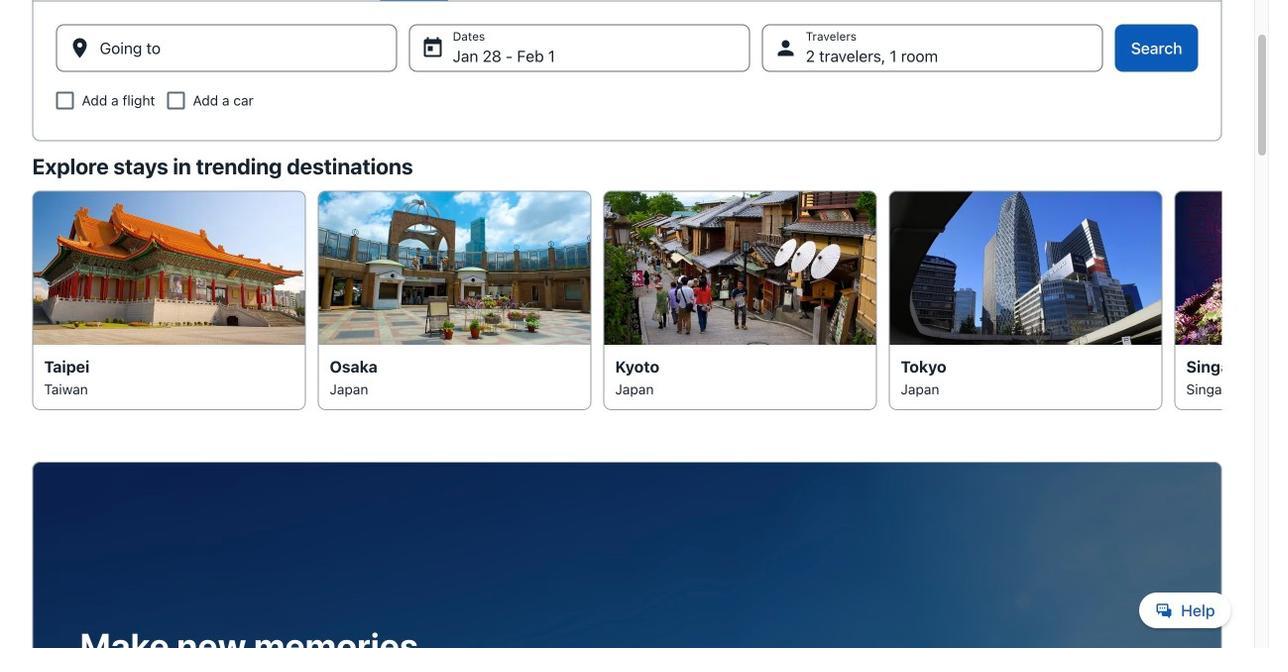 Task type: describe. For each thing, give the bounding box(es) containing it.
show previous card image
[[20, 289, 44, 313]]

shinjuku which includes a city image
[[889, 191, 1163, 345]]

taipei which includes heritage architecture, theater scenes and a temple or place of worship image
[[32, 191, 306, 345]]



Task type: locate. For each thing, give the bounding box(es) containing it.
singapore gardens by the bay which includes modern architecture, a park and night scenes image
[[1175, 191, 1270, 345]]

show next card image
[[1211, 289, 1235, 313]]

osaka featuring a square or plaza, zoo animals and a city image
[[318, 191, 592, 345]]

kyōto which includes street scenes and a small town or village as well as a small group of people image
[[604, 191, 877, 345]]



Task type: vqa. For each thing, say whether or not it's contained in the screenshot.
Show next card 'ICON'
yes



